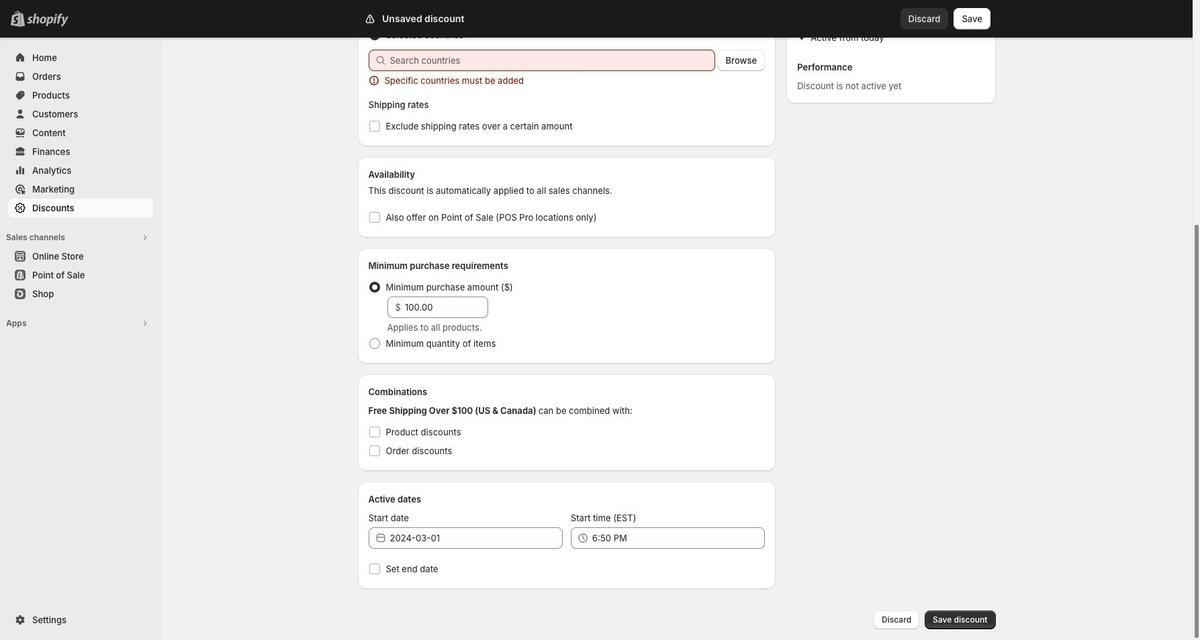 Task type: locate. For each thing, give the bounding box(es) containing it.
Enter time text field
[[592, 528, 765, 549]]



Task type: describe. For each thing, give the bounding box(es) containing it.
0.00 text field
[[405, 297, 488, 318]]

Search countries text field
[[390, 50, 715, 71]]

YYYY-MM-DD text field
[[390, 528, 563, 549]]

shopify image
[[27, 13, 69, 27]]



Task type: vqa. For each thing, say whether or not it's contained in the screenshot.
dialog
no



